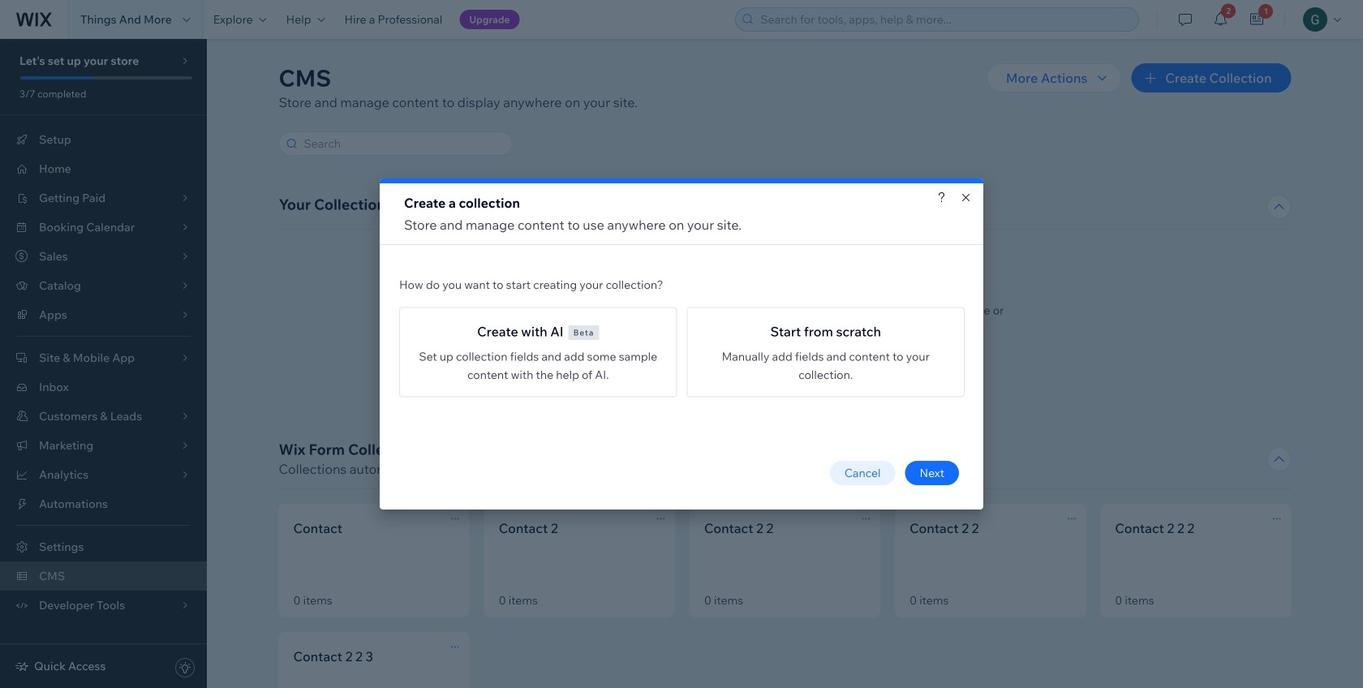 Task type: locate. For each thing, give the bounding box(es) containing it.
sidebar element
[[0, 39, 207, 688]]



Task type: describe. For each thing, give the bounding box(es) containing it.
Search field
[[299, 132, 507, 155]]

Search for tools, apps, help & more... field
[[756, 8, 1134, 31]]



Task type: vqa. For each thing, say whether or not it's contained in the screenshot.
'Search' field
yes



